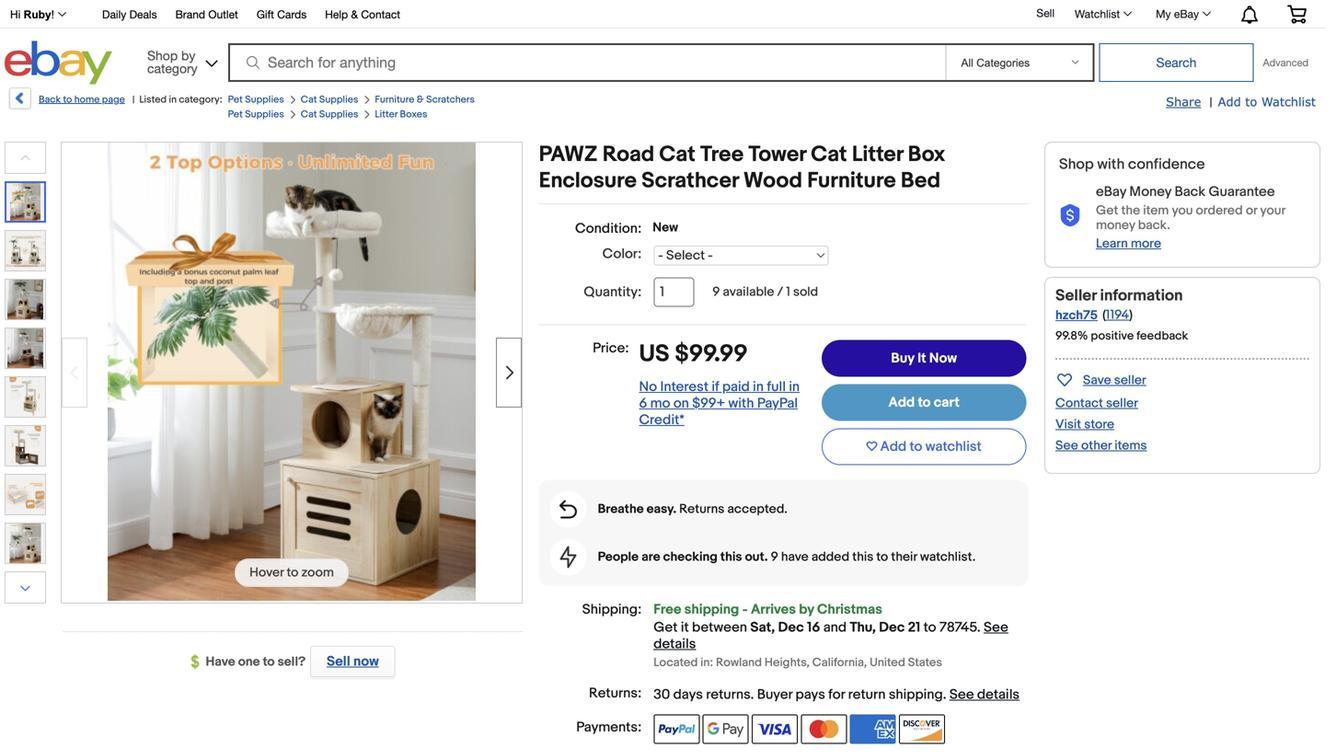 Task type: locate. For each thing, give the bounding box(es) containing it.
None submit
[[1099, 43, 1254, 82]]

with right the if
[[728, 395, 754, 412]]

united
[[870, 656, 906, 670]]

1 vertical spatial furniture
[[807, 168, 896, 194]]

| inside share | add to watchlist
[[1210, 95, 1213, 110]]

add inside button
[[880, 439, 907, 455]]

seller for contact
[[1106, 396, 1139, 411]]

& for help
[[351, 8, 358, 21]]

1 horizontal spatial furniture
[[807, 168, 896, 194]]

back
[[39, 94, 61, 106], [1175, 184, 1206, 200]]

0 vertical spatial with
[[1097, 156, 1125, 173]]

sell for sell now
[[327, 653, 350, 670]]

positive
[[1091, 329, 1134, 343]]

get
[[1096, 203, 1119, 219], [654, 619, 678, 636]]

confidence
[[1128, 156, 1205, 173]]

page
[[102, 94, 125, 106]]

pet for litter
[[228, 109, 243, 121]]

2 vertical spatial with details__icon image
[[560, 546, 577, 568]]

in left full
[[753, 379, 764, 395]]

watchlist
[[926, 439, 982, 455]]

0 vertical spatial watchlist
[[1075, 7, 1120, 20]]

seller inside contact seller visit store see other items
[[1106, 396, 1139, 411]]

0 vertical spatial ebay
[[1174, 7, 1199, 20]]

brand outlet link
[[175, 5, 238, 25]]

cat supplies left the litter boxes link
[[301, 109, 358, 121]]

0 vertical spatial add
[[1218, 94, 1241, 109]]

1 horizontal spatial contact
[[1056, 396, 1103, 411]]

litter
[[375, 109, 398, 121], [852, 142, 903, 168]]

to left 'watchlist'
[[910, 439, 923, 455]]

with
[[1097, 156, 1125, 173], [728, 395, 754, 412]]

watchlist down advanced link
[[1262, 94, 1316, 109]]

advanced link
[[1254, 44, 1318, 81]]

1 pet supplies link from the top
[[228, 94, 284, 106]]

add for add to cart
[[889, 394, 915, 411]]

with up the
[[1097, 156, 1125, 173]]

2 cat supplies link from the top
[[301, 109, 358, 121]]

pet supplies for litter
[[228, 109, 284, 121]]

sell?
[[278, 654, 306, 670]]

1 horizontal spatial this
[[853, 550, 874, 565]]

back inside ebay money back guarantee get the item you ordered or your money back. learn more
[[1175, 184, 1206, 200]]

0 horizontal spatial litter
[[375, 109, 398, 121]]

sell left watchlist link
[[1037, 7, 1055, 19]]

0 horizontal spatial with
[[728, 395, 754, 412]]

1 horizontal spatial back
[[1175, 184, 1206, 200]]

2 this from the left
[[853, 550, 874, 565]]

condition:
[[575, 220, 642, 237]]

1 vertical spatial by
[[799, 602, 814, 618]]

see right 78745
[[984, 619, 1009, 636]]

1 horizontal spatial shop
[[1059, 156, 1094, 173]]

mo
[[650, 395, 670, 412]]

1 horizontal spatial dec
[[879, 619, 905, 636]]

add inside share | add to watchlist
[[1218, 94, 1241, 109]]

sell for sell
[[1037, 7, 1055, 19]]

watchlist
[[1075, 7, 1120, 20], [1262, 94, 1316, 109]]

1 horizontal spatial with
[[1097, 156, 1125, 173]]

0 horizontal spatial &
[[351, 8, 358, 21]]

2 dec from the left
[[879, 619, 905, 636]]

pet supplies
[[228, 94, 284, 106], [228, 109, 284, 121]]

picture 4 of 25 image
[[6, 329, 45, 368]]

contact
[[361, 8, 400, 21], [1056, 396, 1103, 411]]

1 vertical spatial shipping
[[889, 687, 943, 703]]

0 vertical spatial see details link
[[654, 619, 1009, 653]]

9 right the out.
[[771, 550, 778, 565]]

cat supplies for furniture & scratchers
[[301, 94, 358, 106]]

. left buyer on the bottom
[[751, 687, 754, 703]]

seller inside "button"
[[1114, 373, 1147, 388]]

& up boxes
[[417, 94, 424, 106]]

by inside us $99.99 main content
[[799, 602, 814, 618]]

interest
[[660, 379, 709, 395]]

my ebay link
[[1146, 3, 1220, 25]]

help & contact link
[[325, 5, 400, 25]]

1 horizontal spatial &
[[417, 94, 424, 106]]

watchlist right sell link
[[1075, 7, 1120, 20]]

&
[[351, 8, 358, 21], [417, 94, 424, 106]]

contact right help
[[361, 8, 400, 21]]

ebay right my on the top of page
[[1174, 7, 1199, 20]]

add to watchlist link
[[1218, 94, 1316, 110]]

1 horizontal spatial details
[[977, 687, 1020, 703]]

1 cat supplies link from the top
[[301, 94, 358, 106]]

or
[[1246, 203, 1258, 219]]

furniture
[[375, 94, 415, 106], [807, 168, 896, 194]]

picture 2 of 25 image
[[6, 231, 45, 271]]

1 vertical spatial sell
[[327, 653, 350, 670]]

1 vertical spatial ebay
[[1096, 184, 1127, 200]]

cat supplies link left the litter boxes link
[[301, 109, 358, 121]]

0 vertical spatial with details__icon image
[[1059, 205, 1081, 228]]

0 vertical spatial shop
[[147, 48, 178, 63]]

0 horizontal spatial sell
[[327, 653, 350, 670]]

in right listed
[[169, 94, 177, 106]]

1 vertical spatial see details link
[[950, 687, 1020, 703]]

payments:
[[576, 719, 642, 736]]

0 vertical spatial cat supplies link
[[301, 94, 358, 106]]

1 vertical spatial add
[[889, 394, 915, 411]]

color
[[603, 246, 638, 262]]

with details__icon image left people
[[560, 546, 577, 568]]

listed
[[139, 94, 167, 106]]

1 vertical spatial &
[[417, 94, 424, 106]]

this right added
[[853, 550, 874, 565]]

google pay image
[[703, 715, 749, 744]]

0 vertical spatial 9
[[713, 284, 720, 300]]

litter left 'box'
[[852, 142, 903, 168]]

guarantee
[[1209, 184, 1275, 200]]

1 vertical spatial details
[[977, 687, 1020, 703]]

by down brand
[[181, 48, 195, 63]]

0 vertical spatial furniture
[[375, 94, 415, 106]]

& right help
[[351, 8, 358, 21]]

seller for save
[[1114, 373, 1147, 388]]

your shopping cart image
[[1287, 5, 1308, 23]]

2 horizontal spatial see
[[1056, 438, 1079, 454]]

0 vertical spatial &
[[351, 8, 358, 21]]

now
[[353, 653, 379, 670]]

see details link up california,
[[654, 619, 1009, 653]]

0 horizontal spatial by
[[181, 48, 195, 63]]

shop by category button
[[139, 41, 222, 81]]

0 vertical spatial see
[[1056, 438, 1079, 454]]

0 horizontal spatial furniture
[[375, 94, 415, 106]]

1 vertical spatial get
[[654, 619, 678, 636]]

1 horizontal spatial sell
[[1037, 7, 1055, 19]]

seller right "save"
[[1114, 373, 1147, 388]]

returns
[[706, 687, 751, 703]]

1 vertical spatial with details__icon image
[[560, 500, 577, 519]]

ebay inside account navigation
[[1174, 7, 1199, 20]]

1 this from the left
[[721, 550, 742, 565]]

0 horizontal spatial watchlist
[[1075, 7, 1120, 20]]

cat supplies
[[301, 94, 358, 106], [301, 109, 358, 121]]

cat supplies link for litter boxes
[[301, 109, 358, 121]]

arrives
[[751, 602, 796, 618]]

1 horizontal spatial |
[[1210, 95, 1213, 110]]

0 vertical spatial pet
[[228, 94, 243, 106]]

2 pet supplies from the top
[[228, 109, 284, 121]]

new
[[653, 220, 678, 236]]

furniture inside pawz road cat tree tower cat litter box enclosure scrathcer wood furniture bed
[[807, 168, 896, 194]]

2 pet from the top
[[228, 109, 243, 121]]

. right the 21
[[977, 619, 981, 636]]

by up 16
[[799, 602, 814, 618]]

|
[[132, 94, 135, 106], [1210, 95, 1213, 110]]

0 vertical spatial sell
[[1037, 7, 1055, 19]]

0 vertical spatial shipping
[[685, 602, 739, 618]]

1 horizontal spatial shipping
[[889, 687, 943, 703]]

add down buy
[[889, 394, 915, 411]]

help & contact
[[325, 8, 400, 21]]

furniture left bed
[[807, 168, 896, 194]]

hi ruby !
[[10, 8, 54, 21]]

2 vertical spatial see
[[950, 687, 974, 703]]

0 vertical spatial pet supplies
[[228, 94, 284, 106]]

& inside account navigation
[[351, 8, 358, 21]]

0 vertical spatial contact
[[361, 8, 400, 21]]

1 vertical spatial cat supplies link
[[301, 109, 358, 121]]

my
[[1156, 7, 1171, 20]]

scrathcer
[[642, 168, 739, 194]]

0 horizontal spatial details
[[654, 636, 696, 653]]

us
[[639, 340, 670, 369]]

add for add to watchlist
[[880, 439, 907, 455]]

1 vertical spatial watchlist
[[1262, 94, 1316, 109]]

1 pet from the top
[[228, 94, 243, 106]]

0 vertical spatial pet supplies link
[[228, 94, 284, 106]]

my ebay
[[1156, 7, 1199, 20]]

get left the
[[1096, 203, 1119, 219]]

back up you
[[1175, 184, 1206, 200]]

this left the out.
[[721, 550, 742, 565]]

in right full
[[789, 379, 800, 395]]

0 horizontal spatial ebay
[[1096, 184, 1127, 200]]

1 vertical spatial back
[[1175, 184, 1206, 200]]

paypal
[[757, 395, 798, 412]]

shop for shop by category
[[147, 48, 178, 63]]

pawz
[[539, 142, 598, 168]]

contact inside account navigation
[[361, 8, 400, 21]]

1 horizontal spatial by
[[799, 602, 814, 618]]

dec left the 21
[[879, 619, 905, 636]]

dec left 16
[[778, 619, 804, 636]]

. up discover image
[[943, 687, 947, 703]]

0 horizontal spatial dec
[[778, 619, 804, 636]]

1 vertical spatial pet supplies link
[[228, 109, 284, 121]]

buy it now link
[[822, 340, 1027, 377]]

accepted.
[[728, 502, 788, 517]]

details
[[654, 636, 696, 653], [977, 687, 1020, 703]]

0 vertical spatial litter
[[375, 109, 398, 121]]

1 horizontal spatial get
[[1096, 203, 1119, 219]]

ebay inside ebay money back guarantee get the item you ordered or your money back. learn more
[[1096, 184, 1127, 200]]

people are checking this out. 9 have added this to their watchlist.
[[598, 550, 976, 565]]

1 vertical spatial pet
[[228, 109, 243, 121]]

free
[[654, 602, 682, 618]]

add down add to cart link in the bottom right of the page
[[880, 439, 907, 455]]

litter boxes link
[[375, 109, 427, 121]]

shop for shop with confidence
[[1059, 156, 1094, 173]]

0 horizontal spatial this
[[721, 550, 742, 565]]

back to home page
[[39, 94, 125, 106]]

picture 8 of 25 image
[[6, 524, 45, 563]]

litter boxes
[[375, 109, 427, 121]]

in:
[[701, 656, 713, 670]]

0 horizontal spatial get
[[654, 619, 678, 636]]

cat
[[301, 94, 317, 106], [301, 109, 317, 121], [659, 142, 696, 168], [811, 142, 847, 168]]

0 vertical spatial seller
[[1114, 373, 1147, 388]]

1
[[786, 284, 791, 300]]

none submit inside shop by category banner
[[1099, 43, 1254, 82]]

with details__icon image for people are checking this out.
[[560, 546, 577, 568]]

1 pet supplies from the top
[[228, 94, 284, 106]]

rowland
[[716, 656, 762, 670]]

1 horizontal spatial watchlist
[[1262, 94, 1316, 109]]

0 vertical spatial get
[[1096, 203, 1119, 219]]

with details__icon image left money
[[1059, 205, 1081, 228]]

1 horizontal spatial litter
[[852, 142, 903, 168]]

1 vertical spatial contact
[[1056, 396, 1103, 411]]

item
[[1143, 203, 1169, 219]]

cat supplies down help
[[301, 94, 358, 106]]

to down advanced link
[[1246, 94, 1258, 109]]

1 vertical spatial see
[[984, 619, 1009, 636]]

0 horizontal spatial shop
[[147, 48, 178, 63]]

store
[[1084, 417, 1115, 433]]

add to cart link
[[822, 384, 1027, 421]]

price:
[[593, 340, 629, 357]]

add right the 'share'
[[1218, 94, 1241, 109]]

1 horizontal spatial ebay
[[1174, 7, 1199, 20]]

account navigation
[[0, 0, 1321, 29]]

0 horizontal spatial shipping
[[685, 602, 739, 618]]

cart
[[934, 394, 960, 411]]

category:
[[179, 94, 222, 106]]

see details link down 78745
[[950, 687, 1020, 703]]

cat supplies link down help
[[301, 94, 358, 106]]

9 left available on the top of the page
[[713, 284, 720, 300]]

seller down save seller
[[1106, 396, 1139, 411]]

sell now
[[327, 653, 379, 670]]

1 vertical spatial litter
[[852, 142, 903, 168]]

cat supplies link for furniture & scratchers
[[301, 94, 358, 106]]

see down visit
[[1056, 438, 1079, 454]]

9
[[713, 284, 720, 300], [771, 550, 778, 565]]

1 horizontal spatial 9
[[771, 550, 778, 565]]

0 vertical spatial back
[[39, 94, 61, 106]]

states
[[908, 656, 942, 670]]

picture 5 of 25 image
[[6, 377, 45, 417]]

21
[[908, 619, 921, 636]]

back left home
[[39, 94, 61, 106]]

sat,
[[750, 619, 775, 636]]

| left listed
[[132, 94, 135, 106]]

shipping down states
[[889, 687, 943, 703]]

0 vertical spatial details
[[654, 636, 696, 653]]

furniture up litter boxes
[[375, 94, 415, 106]]

pet supplies for furniture
[[228, 94, 284, 106]]

1 cat supplies from the top
[[301, 94, 358, 106]]

pet supplies link for furniture & scratchers
[[228, 94, 284, 106]]

to left cart
[[918, 394, 931, 411]]

0 vertical spatial cat supplies
[[301, 94, 358, 106]]

2 cat supplies from the top
[[301, 109, 358, 121]]

checking
[[663, 550, 718, 565]]

1 vertical spatial shop
[[1059, 156, 1094, 173]]

with details__icon image for ebay money back guarantee
[[1059, 205, 1081, 228]]

ebay up the
[[1096, 184, 1127, 200]]

with details__icon image left breathe
[[560, 500, 577, 519]]

0 horizontal spatial see
[[950, 687, 974, 703]]

have
[[206, 654, 235, 670]]

see down 78745
[[950, 687, 974, 703]]

for
[[829, 687, 845, 703]]

2 horizontal spatial in
[[789, 379, 800, 395]]

cat supplies for litter boxes
[[301, 109, 358, 121]]

boxes
[[400, 109, 427, 121]]

contact up the visit store link
[[1056, 396, 1103, 411]]

Quantity: text field
[[654, 278, 694, 307]]

1 vertical spatial seller
[[1106, 396, 1139, 411]]

0 horizontal spatial contact
[[361, 8, 400, 21]]

| right share button
[[1210, 95, 1213, 110]]

0 vertical spatial by
[[181, 48, 195, 63]]

get down free
[[654, 619, 678, 636]]

sell inside account navigation
[[1037, 7, 1055, 19]]

litter inside pawz road cat tree tower cat litter box enclosure scrathcer wood furniture bed
[[852, 142, 903, 168]]

2 pet supplies link from the top
[[228, 109, 284, 121]]

)
[[1130, 307, 1133, 323]]

litter left boxes
[[375, 109, 398, 121]]

2 vertical spatial add
[[880, 439, 907, 455]]

1 vertical spatial pet supplies
[[228, 109, 284, 121]]

sell left now in the left bottom of the page
[[327, 653, 350, 670]]

2 horizontal spatial .
[[977, 619, 981, 636]]

return
[[848, 687, 886, 703]]

sell
[[1037, 7, 1055, 19], [327, 653, 350, 670]]

1 horizontal spatial see
[[984, 619, 1009, 636]]

shipping:
[[582, 602, 642, 618]]

by
[[181, 48, 195, 63], [799, 602, 814, 618]]

shop inside shop by category
[[147, 48, 178, 63]]

with details__icon image
[[1059, 205, 1081, 228], [560, 500, 577, 519], [560, 546, 577, 568]]

1 vertical spatial with
[[728, 395, 754, 412]]

1 vertical spatial cat supplies
[[301, 109, 358, 121]]

shipping up between
[[685, 602, 739, 618]]



Task type: describe. For each thing, give the bounding box(es) containing it.
you
[[1172, 203, 1193, 219]]

16
[[807, 619, 820, 636]]

american express image
[[850, 715, 896, 744]]

contact seller link
[[1056, 396, 1139, 411]]

ordered
[[1196, 203, 1243, 219]]

$99.99
[[675, 340, 748, 369]]

on
[[674, 395, 689, 412]]

save
[[1083, 373, 1112, 388]]

brand outlet
[[175, 8, 238, 21]]

advanced
[[1263, 57, 1309, 69]]

added
[[812, 550, 850, 565]]

people
[[598, 550, 639, 565]]

shop with confidence
[[1059, 156, 1205, 173]]

to inside share | add to watchlist
[[1246, 94, 1258, 109]]

located
[[654, 656, 698, 670]]

pet supplies link for litter boxes
[[228, 109, 284, 121]]

feedback
[[1137, 329, 1188, 343]]

see details
[[654, 619, 1009, 653]]

and
[[824, 619, 847, 636]]

visit store link
[[1056, 417, 1115, 433]]

shop by category banner
[[0, 0, 1321, 89]]

gift cards link
[[257, 5, 307, 25]]

daily
[[102, 8, 126, 21]]

1 vertical spatial 9
[[771, 550, 778, 565]]

tower
[[749, 142, 806, 168]]

back.
[[1138, 218, 1171, 233]]

(
[[1103, 307, 1106, 323]]

to inside button
[[910, 439, 923, 455]]

out.
[[745, 550, 768, 565]]

see inside see details
[[984, 619, 1009, 636]]

more
[[1131, 236, 1162, 252]]

picture 6 of 25 image
[[6, 426, 45, 466]]

1 horizontal spatial .
[[943, 687, 947, 703]]

one
[[238, 654, 260, 670]]

visit
[[1056, 417, 1082, 433]]

9 available / 1 sold
[[713, 284, 818, 300]]

category
[[147, 61, 198, 76]]

it
[[681, 619, 689, 636]]

tree
[[700, 142, 744, 168]]

0 horizontal spatial |
[[132, 94, 135, 106]]

add to cart
[[889, 394, 960, 411]]

1194 link
[[1106, 307, 1130, 323]]

information
[[1100, 286, 1183, 306]]

money
[[1130, 184, 1172, 200]]

to left the their
[[877, 550, 888, 565]]

picture 3 of 25 image
[[6, 280, 45, 319]]

master card image
[[801, 715, 847, 744]]

by inside shop by category
[[181, 48, 195, 63]]

daily deals link
[[102, 5, 157, 25]]

share | add to watchlist
[[1166, 94, 1316, 110]]

gift
[[257, 8, 274, 21]]

6
[[639, 395, 647, 412]]

breathe
[[598, 502, 644, 517]]

pawz road cat tree tower cat litter box enclosure scrathcer wood furniture bed - picture 1 of 25 image
[[108, 141, 476, 601]]

!
[[51, 8, 54, 21]]

quantity:
[[584, 284, 642, 301]]

picture 1 of 25 image
[[6, 183, 44, 221]]

back to home page link
[[7, 87, 125, 123]]

$99+
[[692, 395, 725, 412]]

gift cards
[[257, 8, 307, 21]]

30
[[654, 687, 670, 703]]

no interest if paid in full in 6 mo on $99+ with paypal credit*
[[639, 379, 800, 428]]

wood
[[744, 168, 803, 194]]

99.8%
[[1056, 329, 1088, 343]]

pays
[[796, 687, 825, 703]]

0 horizontal spatial back
[[39, 94, 61, 106]]

picture 7 of 25 image
[[6, 475, 45, 515]]

visa image
[[752, 715, 798, 744]]

to right the 21
[[924, 619, 936, 636]]

us $99.99
[[639, 340, 748, 369]]

watchlist.
[[920, 550, 976, 565]]

it
[[918, 350, 926, 367]]

free shipping - arrives by christmas
[[654, 602, 883, 618]]

1 dec from the left
[[778, 619, 804, 636]]

78745
[[940, 619, 977, 636]]

seller
[[1056, 286, 1097, 306]]

buyer
[[757, 687, 793, 703]]

available
[[723, 284, 774, 300]]

watchlist inside account navigation
[[1075, 7, 1120, 20]]

have one to sell?
[[206, 654, 306, 670]]

cards
[[277, 8, 307, 21]]

breathe easy. returns accepted.
[[598, 502, 788, 517]]

returns
[[679, 502, 725, 517]]

returns:
[[589, 685, 642, 702]]

seller information hzch75 ( 1194 ) 99.8% positive feedback
[[1056, 286, 1188, 343]]

sold
[[793, 284, 818, 300]]

0 horizontal spatial 9
[[713, 284, 720, 300]]

get inside us $99.99 main content
[[654, 619, 678, 636]]

1194
[[1106, 307, 1130, 323]]

road
[[603, 142, 655, 168]]

contact inside contact seller visit store see other items
[[1056, 396, 1103, 411]]

christmas
[[817, 602, 883, 618]]

watchlist inside share | add to watchlist
[[1262, 94, 1316, 109]]

details inside see details
[[654, 636, 696, 653]]

paypal image
[[654, 715, 700, 744]]

1 horizontal spatial in
[[753, 379, 764, 395]]

home
[[74, 94, 100, 106]]

to left home
[[63, 94, 72, 106]]

us $99.99 main content
[[539, 142, 1028, 748]]

0 horizontal spatial .
[[751, 687, 754, 703]]

pet for furniture
[[228, 94, 243, 106]]

with details__icon image for breathe easy.
[[560, 500, 577, 519]]

add to watchlist
[[880, 439, 982, 455]]

Search for anything text field
[[231, 45, 942, 80]]

furniture & scratchers link
[[375, 94, 475, 106]]

box
[[908, 142, 945, 168]]

get inside ebay money back guarantee get the item you ordered or your money back. learn more
[[1096, 203, 1119, 219]]

-
[[742, 602, 748, 618]]

see inside contact seller visit store see other items
[[1056, 438, 1079, 454]]

if
[[712, 379, 719, 395]]

sell now link
[[306, 646, 395, 677]]

to right one
[[263, 654, 275, 670]]

help
[[325, 8, 348, 21]]

money
[[1096, 218, 1135, 233]]

their
[[891, 550, 917, 565]]

now
[[929, 350, 957, 367]]

dollar sign image
[[191, 655, 206, 670]]

& for furniture
[[417, 94, 424, 106]]

with inside no interest if paid in full in 6 mo on $99+ with paypal credit*
[[728, 395, 754, 412]]

share
[[1166, 94, 1201, 109]]

ruby
[[24, 8, 51, 21]]

discover image
[[899, 715, 945, 744]]

0 horizontal spatial in
[[169, 94, 177, 106]]



Task type: vqa. For each thing, say whether or not it's contained in the screenshot.
Pet Supplies link
yes



